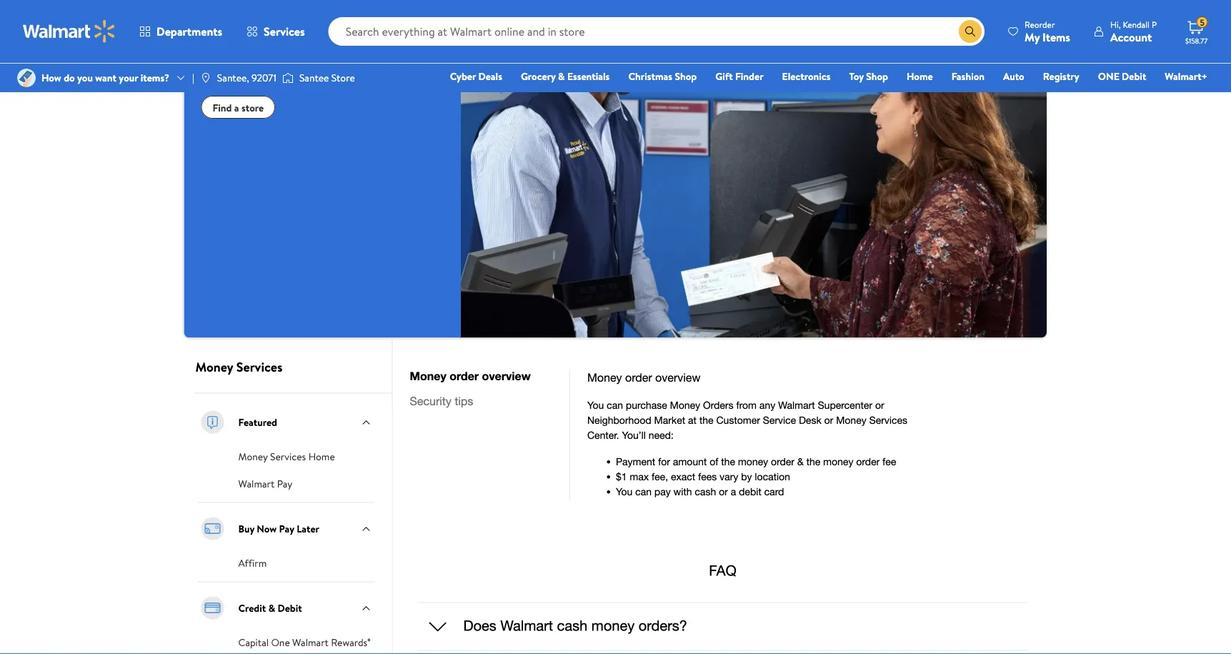 Task type: vqa. For each thing, say whether or not it's contained in the screenshot.
"at"
yes



Task type: describe. For each thing, give the bounding box(es) containing it.
account
[[1111, 29, 1153, 45]]

electronics
[[783, 69, 831, 83]]

find a store link
[[201, 96, 275, 119]]

money for at
[[201, 25, 252, 49]]

reorder
[[1025, 18, 1056, 30]]

find
[[213, 101, 232, 115]]

santee
[[300, 71, 329, 85]]

a
[[234, 101, 239, 115]]

toy shop
[[850, 69, 889, 83]]

deals
[[479, 69, 503, 83]]

featured
[[238, 416, 277, 430]]

& for credit & debit
[[269, 602, 275, 616]]

christmas shop link
[[622, 69, 704, 84]]

capital
[[238, 636, 269, 650]]

walmart+
[[1166, 69, 1208, 83]]

toy shop link
[[843, 69, 895, 84]]

need
[[320, 53, 344, 69]]

services for money services home
[[270, 450, 306, 464]]

money orders at walmart the ease & security you need with no checking account required.
[[201, 25, 430, 85]]

hi, kendall p account
[[1111, 18, 1158, 45]]

gift finder
[[716, 69, 764, 83]]

how do you want your items?
[[41, 71, 169, 85]]

now
[[257, 522, 277, 536]]

money services
[[196, 358, 283, 376]]

0 vertical spatial home
[[907, 69, 933, 83]]

affirm link
[[238, 555, 267, 571]]

how
[[41, 71, 61, 85]]

p
[[1152, 18, 1158, 30]]

kendall
[[1123, 18, 1150, 30]]

services for money services
[[236, 358, 283, 376]]

find a store
[[213, 101, 264, 115]]

buy now pay later image
[[198, 515, 227, 543]]

pay inside "walmart pay" link
[[277, 477, 293, 491]]

|
[[192, 71, 194, 85]]

items?
[[141, 71, 169, 85]]

gift finder link
[[709, 69, 770, 84]]

at
[[308, 25, 323, 49]]

departments button
[[127, 14, 235, 49]]

shop for christmas shop
[[675, 69, 697, 83]]

registry
[[1044, 69, 1080, 83]]

cyber
[[450, 69, 476, 83]]

rewards®
[[331, 636, 371, 650]]

auto link
[[997, 69, 1031, 84]]

walmart inside money orders at walmart the ease & security you need with no checking account required.
[[327, 25, 390, 49]]

walmart inside capital one walmart rewards® link
[[292, 636, 329, 650]]

5
[[1201, 16, 1205, 28]]

santee,
[[217, 71, 249, 85]]

one
[[271, 636, 290, 650]]

orders
[[256, 25, 304, 49]]

$158.77
[[1186, 36, 1209, 45]]

one debit link
[[1092, 69, 1153, 84]]

credit
[[238, 602, 266, 616]]

your
[[119, 71, 138, 85]]

buy
[[238, 522, 255, 536]]

walmart pay
[[238, 477, 293, 491]]

affirm
[[238, 556, 267, 570]]

electronics link
[[776, 69, 838, 84]]



Task type: locate. For each thing, give the bounding box(es) containing it.
1 horizontal spatial home
[[907, 69, 933, 83]]

1 horizontal spatial debit
[[1123, 69, 1147, 83]]

account
[[201, 69, 241, 85]]

santee, 92071
[[217, 71, 277, 85]]

1 shop from the left
[[675, 69, 697, 83]]

0 horizontal spatial debit
[[278, 602, 302, 616]]

essentials
[[568, 69, 610, 83]]

money up "walmart pay" link
[[238, 450, 268, 464]]

you right do
[[77, 71, 93, 85]]

you up santee
[[299, 53, 317, 69]]

later
[[297, 522, 320, 536]]

 image
[[282, 71, 294, 85]]

pay down money services home
[[277, 477, 293, 491]]

0 horizontal spatial &
[[247, 53, 254, 69]]

92071
[[252, 71, 277, 85]]

pay right now
[[279, 522, 294, 536]]

one
[[1099, 69, 1120, 83]]

gift
[[716, 69, 733, 83]]

hi,
[[1111, 18, 1121, 30]]

do
[[64, 71, 75, 85]]

debit right one
[[1123, 69, 1147, 83]]

2 shop from the left
[[867, 69, 889, 83]]

credit & debit image
[[198, 594, 227, 623]]

you
[[299, 53, 317, 69], [77, 71, 93, 85]]

home
[[907, 69, 933, 83], [309, 450, 335, 464]]

capital one walmart rewards® link
[[238, 634, 371, 650]]

fashion link
[[946, 69, 992, 84]]

0 horizontal spatial you
[[77, 71, 93, 85]]

Search search field
[[329, 17, 985, 46]]

services up featured
[[236, 358, 283, 376]]

christmas shop
[[629, 69, 697, 83]]

1 vertical spatial services
[[236, 358, 283, 376]]

one debit
[[1099, 69, 1147, 83]]

services up security on the left top of page
[[264, 24, 305, 39]]

debit up the one
[[278, 602, 302, 616]]

ease
[[222, 53, 244, 69]]

search icon image
[[965, 26, 977, 37]]

grocery & essentials
[[521, 69, 610, 83]]

2 vertical spatial walmart
[[292, 636, 329, 650]]

1 horizontal spatial &
[[269, 602, 275, 616]]

shop for toy shop
[[867, 69, 889, 83]]

no
[[371, 53, 384, 69]]

1 vertical spatial home
[[309, 450, 335, 464]]

money up "ease"
[[201, 25, 252, 49]]

home link
[[901, 69, 940, 84]]

you inside money orders at walmart the ease & security you need with no checking account required.
[[299, 53, 317, 69]]

grocery
[[521, 69, 556, 83]]

0 horizontal spatial shop
[[675, 69, 697, 83]]

walmart inside "walmart pay" link
[[238, 477, 275, 491]]

auto
[[1004, 69, 1025, 83]]

store
[[332, 71, 355, 85]]

0 vertical spatial you
[[299, 53, 317, 69]]

finder
[[736, 69, 764, 83]]

items
[[1043, 29, 1071, 45]]

santee store
[[300, 71, 355, 85]]

0 vertical spatial &
[[247, 53, 254, 69]]

0 vertical spatial walmart
[[327, 25, 390, 49]]

0 vertical spatial money
[[201, 25, 252, 49]]

grocery & essentials link
[[515, 69, 617, 84]]

&
[[247, 53, 254, 69], [558, 69, 565, 83], [269, 602, 275, 616]]

with
[[347, 53, 368, 69]]

& for grocery & essentials
[[558, 69, 565, 83]]

1 vertical spatial walmart
[[238, 477, 275, 491]]

the
[[201, 53, 219, 69]]

 image for how do you want your items?
[[17, 69, 36, 87]]

pay
[[277, 477, 293, 491], [279, 522, 294, 536]]

0 vertical spatial debit
[[1123, 69, 1147, 83]]

featured image
[[198, 408, 227, 437]]

1 horizontal spatial you
[[299, 53, 317, 69]]

shop
[[675, 69, 697, 83], [867, 69, 889, 83]]

money services home link
[[238, 448, 335, 464]]

2 vertical spatial services
[[270, 450, 306, 464]]

1 horizontal spatial  image
[[200, 72, 212, 84]]

toy
[[850, 69, 864, 83]]

0 horizontal spatial home
[[309, 450, 335, 464]]

walmart up with
[[327, 25, 390, 49]]

0 vertical spatial pay
[[277, 477, 293, 491]]

walmart
[[327, 25, 390, 49], [238, 477, 275, 491], [292, 636, 329, 650]]

buy now pay later
[[238, 522, 320, 536]]

services button
[[235, 14, 317, 49]]

christmas
[[629, 69, 673, 83]]

services up "walmart pay" link
[[270, 450, 306, 464]]

required.
[[244, 69, 288, 85]]

want
[[95, 71, 117, 85]]

services
[[264, 24, 305, 39], [236, 358, 283, 376], [270, 450, 306, 464]]

2 horizontal spatial &
[[558, 69, 565, 83]]

money up featured image
[[196, 358, 233, 376]]

security
[[257, 53, 296, 69]]

& right grocery
[[558, 69, 565, 83]]

Walmart Site-Wide search field
[[329, 17, 985, 46]]

2 vertical spatial money
[[238, 450, 268, 464]]

credit & debit
[[238, 602, 302, 616]]

shop right christmas
[[675, 69, 697, 83]]

 image right |
[[200, 72, 212, 84]]

debit
[[1123, 69, 1147, 83], [278, 602, 302, 616]]

walmart pay link
[[238, 476, 293, 491]]

reorder my items
[[1025, 18, 1071, 45]]

services inside money services home link
[[270, 450, 306, 464]]

money for home
[[238, 450, 268, 464]]

checking
[[386, 53, 430, 69]]

money services home
[[238, 450, 335, 464]]

cyber deals link
[[444, 69, 509, 84]]

0 horizontal spatial  image
[[17, 69, 36, 87]]

money inside money orders at walmart the ease & security you need with no checking account required.
[[201, 25, 252, 49]]

 image for santee, 92071
[[200, 72, 212, 84]]

1 vertical spatial pay
[[279, 522, 294, 536]]

departments
[[157, 24, 222, 39]]

1 vertical spatial &
[[558, 69, 565, 83]]

services inside services dropdown button
[[264, 24, 305, 39]]

fashion
[[952, 69, 985, 83]]

& inside money orders at walmart the ease & security you need with no checking account required.
[[247, 53, 254, 69]]

0 vertical spatial services
[[264, 24, 305, 39]]

2 vertical spatial &
[[269, 602, 275, 616]]

money
[[201, 25, 252, 49], [196, 358, 233, 376], [238, 450, 268, 464]]

walmart down money services home
[[238, 477, 275, 491]]

capital one walmart rewards®
[[238, 636, 371, 650]]

shop right toy
[[867, 69, 889, 83]]

store
[[242, 101, 264, 115]]

 image
[[17, 69, 36, 87], [200, 72, 212, 84]]

walmart+ link
[[1159, 69, 1215, 84]]

1 vertical spatial money
[[196, 358, 233, 376]]

& right credit at the bottom of the page
[[269, 602, 275, 616]]

 image left how
[[17, 69, 36, 87]]

1 horizontal spatial shop
[[867, 69, 889, 83]]

1 vertical spatial debit
[[278, 602, 302, 616]]

my
[[1025, 29, 1040, 45]]

1 vertical spatial you
[[77, 71, 93, 85]]

cyber deals
[[450, 69, 503, 83]]

walmart image
[[23, 20, 116, 43]]

& up santee, 92071
[[247, 53, 254, 69]]

registry link
[[1037, 69, 1087, 84]]

walmart right the one
[[292, 636, 329, 650]]



